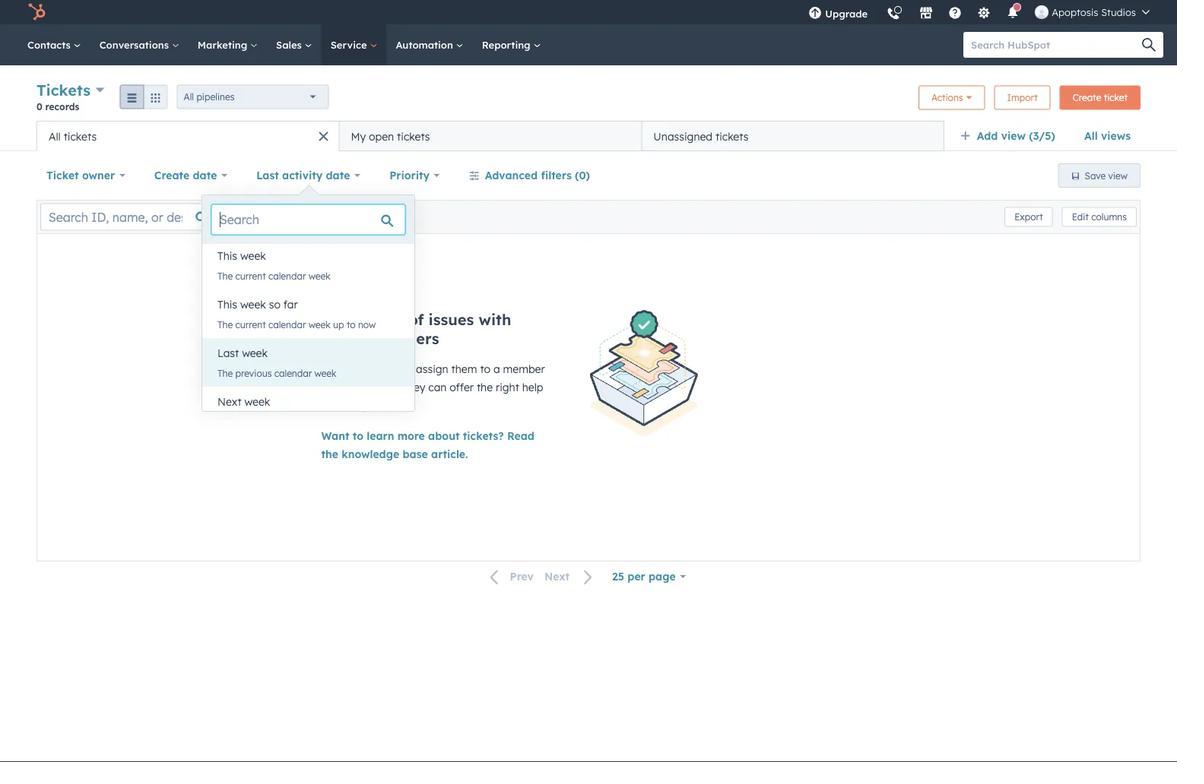 Task type: describe. For each thing, give the bounding box(es) containing it.
the inside want to learn more about tickets? read the knowledge base article.
[[321, 448, 338, 461]]

studios
[[1101, 6, 1136, 18]]

ticket owner
[[46, 169, 115, 182]]

this for this week so far
[[218, 298, 237, 311]]

week inside button
[[245, 395, 270, 409]]

tickets right the 'open' at left top
[[397, 130, 430, 143]]

to inside this week so far the current calendar week up to now
[[347, 319, 356, 330]]

up
[[333, 319, 344, 330]]

page
[[649, 570, 676, 584]]

last week the previous calendar week
[[218, 347, 337, 379]]

advanced filters (0) button
[[459, 160, 600, 191]]

tickets
[[37, 81, 91, 100]]

all for all pipelines
[[184, 91, 194, 103]]

25 per page
[[612, 570, 676, 584]]

can
[[428, 381, 447, 394]]

date inside dropdown button
[[326, 169, 350, 182]]

create for create ticket
[[1073, 92, 1102, 103]]

tickets?
[[463, 430, 504, 443]]

marketplaces button
[[911, 0, 942, 24]]

edit columns button
[[1062, 207, 1137, 227]]

create for create date
[[154, 169, 190, 182]]

upgrade
[[825, 7, 868, 20]]

prev button
[[481, 568, 539, 588]]

25
[[612, 570, 624, 584]]

conversations link
[[90, 24, 188, 65]]

save view
[[1085, 170, 1128, 181]]

help
[[522, 381, 543, 394]]

next for next week
[[218, 395, 242, 409]]

prev
[[510, 571, 534, 584]]

search button
[[1135, 32, 1164, 58]]

import
[[1007, 92, 1038, 103]]

reporting link
[[473, 24, 550, 65]]

week left far
[[240, 298, 266, 311]]

this week button
[[202, 241, 415, 272]]

upgrade image
[[809, 7, 822, 21]]

save
[[1085, 170, 1106, 181]]

this week so far button
[[202, 290, 415, 320]]

calling icon image
[[887, 8, 901, 21]]

next week button
[[202, 387, 415, 418]]

advanced
[[485, 169, 538, 182]]

tickets banner
[[37, 79, 1141, 121]]

base
[[403, 448, 428, 461]]

1 vertical spatial the
[[335, 399, 351, 413]]

assign
[[416, 363, 448, 376]]

per
[[628, 570, 645, 584]]

my open tickets
[[351, 130, 430, 143]]

all for all tickets
[[49, 130, 61, 143]]

next week
[[218, 395, 270, 409]]

settings image
[[977, 7, 991, 21]]

0 vertical spatial the
[[477, 381, 493, 394]]

last activity date
[[256, 169, 350, 182]]

view for add
[[1001, 129, 1026, 143]]

so inside create tickets and assign them to a member of your team so they can offer the right help at the right time.
[[389, 381, 401, 394]]

group inside tickets banner
[[120, 85, 168, 109]]

the for this
[[218, 270, 233, 282]]

notifications button
[[1000, 0, 1026, 24]]

contacts link
[[18, 24, 90, 65]]

export button
[[1005, 207, 1053, 227]]

actions
[[932, 92, 963, 103]]

keep track of issues with your customers
[[321, 310, 511, 348]]

customers
[[361, 329, 439, 348]]

calendar for last week
[[274, 368, 312, 379]]

tickets for all tickets
[[64, 130, 97, 143]]

now
[[358, 319, 376, 330]]

want to learn more about tickets? read the knowledge base article. link
[[321, 430, 535, 461]]

save view button
[[1058, 164, 1141, 188]]

more
[[397, 430, 425, 443]]

want
[[321, 430, 349, 443]]

open
[[369, 130, 394, 143]]

records
[[45, 101, 79, 112]]

automation link
[[387, 24, 473, 65]]

the inside this week so far the current calendar week up to now
[[218, 319, 233, 330]]

to inside create tickets and assign them to a member of your team so they can offer the right help at the right time.
[[480, 363, 491, 376]]

last week button
[[202, 338, 415, 369]]

priority button
[[380, 160, 450, 191]]

automation
[[396, 38, 456, 51]]

help button
[[942, 0, 968, 24]]

filters
[[541, 169, 572, 182]]

add
[[977, 129, 998, 143]]

last for last activity date
[[256, 169, 279, 182]]

menu containing apoptosis studios
[[799, 0, 1159, 30]]

unassigned
[[654, 130, 713, 143]]

view for save
[[1109, 170, 1128, 181]]

(0)
[[575, 169, 590, 182]]

add view (3/5)
[[977, 129, 1056, 143]]

create ticket button
[[1060, 86, 1141, 110]]

marketing
[[198, 38, 250, 51]]

my
[[351, 130, 366, 143]]

ticket
[[46, 169, 79, 182]]



Task type: vqa. For each thing, say whether or not it's contained in the screenshot.
JER MILL Icon at the top
no



Task type: locate. For each thing, give the bounding box(es) containing it.
pagination navigation
[[481, 567, 602, 588]]

0 vertical spatial current
[[235, 270, 266, 282]]

date down all tickets button
[[193, 169, 217, 182]]

to
[[347, 319, 356, 330], [480, 363, 491, 376], [353, 430, 364, 443]]

calendar inside this week so far the current calendar week up to now
[[268, 319, 306, 330]]

create inside create tickets and assign them to a member of your team so they can offer the right help at the right time.
[[321, 363, 355, 376]]

add view (3/5) button
[[951, 121, 1075, 151]]

1 vertical spatial next
[[544, 571, 570, 584]]

0 vertical spatial next
[[218, 395, 242, 409]]

sales link
[[267, 24, 321, 65]]

0 horizontal spatial of
[[321, 381, 332, 394]]

all left the 'pipelines'
[[184, 91, 194, 103]]

service
[[331, 38, 370, 51]]

with
[[479, 310, 511, 329]]

Search search field
[[211, 205, 405, 235]]

tickets button
[[37, 79, 105, 101]]

next inside the pagination navigation
[[544, 571, 570, 584]]

0 horizontal spatial create
[[154, 169, 190, 182]]

of inside create tickets and assign them to a member of your team so they can offer the right help at the right time.
[[321, 381, 332, 394]]

search image
[[1142, 38, 1156, 52]]

article.
[[431, 448, 468, 461]]

all inside button
[[49, 130, 61, 143]]

priority
[[390, 169, 430, 182]]

group
[[120, 85, 168, 109]]

1 current from the top
[[235, 270, 266, 282]]

to left a
[[480, 363, 491, 376]]

offer
[[450, 381, 474, 394]]

right down a
[[496, 381, 519, 394]]

the inside this week the current calendar week
[[218, 270, 233, 282]]

right down 'team'
[[354, 399, 377, 413]]

apoptosis studios button
[[1026, 0, 1159, 24]]

help image
[[949, 7, 962, 21]]

0
[[37, 101, 42, 112]]

issues
[[429, 310, 474, 329]]

date right "activity"
[[326, 169, 350, 182]]

1 vertical spatial view
[[1109, 170, 1128, 181]]

calendar for this week
[[268, 270, 306, 282]]

3 the from the top
[[218, 368, 233, 379]]

the for last
[[218, 368, 233, 379]]

date inside popup button
[[193, 169, 217, 182]]

your inside keep track of issues with your customers
[[321, 329, 356, 348]]

tickets down records
[[64, 130, 97, 143]]

far
[[284, 298, 298, 311]]

view right add
[[1001, 129, 1026, 143]]

calendar down far
[[268, 319, 306, 330]]

0 vertical spatial calendar
[[268, 270, 306, 282]]

next button
[[539, 568, 602, 588]]

2 date from the left
[[326, 169, 350, 182]]

1 vertical spatial of
[[321, 381, 332, 394]]

1 this from the top
[[218, 249, 237, 263]]

week up the this week so far button
[[309, 270, 331, 282]]

columns
[[1092, 211, 1127, 223]]

1 horizontal spatial create
[[321, 363, 355, 376]]

1 vertical spatial calendar
[[268, 319, 306, 330]]

(3/5)
[[1029, 129, 1056, 143]]

create date button
[[144, 160, 237, 191]]

this week so far the current calendar week up to now
[[218, 298, 376, 330]]

so inside this week so far the current calendar week up to now
[[269, 298, 281, 311]]

to right up
[[347, 319, 356, 330]]

all views link
[[1075, 121, 1141, 151]]

1 vertical spatial the
[[218, 319, 233, 330]]

create left ticket
[[1073, 92, 1102, 103]]

current inside this week the current calendar week
[[235, 270, 266, 282]]

to inside want to learn more about tickets? read the knowledge base article.
[[353, 430, 364, 443]]

tickets inside create tickets and assign them to a member of your team so they can offer the right help at the right time.
[[358, 363, 391, 376]]

view inside button
[[1109, 170, 1128, 181]]

2 current from the top
[[235, 319, 266, 330]]

current up this week so far the current calendar week up to now
[[235, 270, 266, 282]]

0 vertical spatial last
[[256, 169, 279, 182]]

notifications image
[[1006, 7, 1020, 21]]

create inside popup button
[[154, 169, 190, 182]]

create up at
[[321, 363, 355, 376]]

knowledge
[[342, 448, 399, 461]]

hubspot image
[[27, 3, 46, 21]]

calendar up far
[[268, 270, 306, 282]]

sales
[[276, 38, 305, 51]]

keep
[[321, 310, 360, 329]]

0 horizontal spatial view
[[1001, 129, 1026, 143]]

0 vertical spatial to
[[347, 319, 356, 330]]

pipelines
[[197, 91, 235, 103]]

Search ID, name, or description search field
[[40, 203, 220, 231]]

all for all views
[[1084, 129, 1098, 143]]

0 horizontal spatial so
[[269, 298, 281, 311]]

the
[[218, 270, 233, 282], [218, 319, 233, 330], [218, 368, 233, 379]]

Search HubSpot search field
[[964, 32, 1150, 58]]

of inside keep track of issues with your customers
[[409, 310, 424, 329]]

2 horizontal spatial all
[[1084, 129, 1098, 143]]

actions button
[[919, 86, 985, 110]]

create inside button
[[1073, 92, 1102, 103]]

1 vertical spatial so
[[389, 381, 401, 394]]

of up at
[[321, 381, 332, 394]]

0 vertical spatial so
[[269, 298, 281, 311]]

week left up
[[309, 319, 331, 330]]

calendar up next week button
[[274, 368, 312, 379]]

your left 'team'
[[335, 381, 357, 394]]

tickets right the unassigned
[[716, 130, 749, 143]]

tickets for unassigned tickets
[[716, 130, 749, 143]]

calendar inside this week the current calendar week
[[268, 270, 306, 282]]

1 horizontal spatial of
[[409, 310, 424, 329]]

last left "activity"
[[256, 169, 279, 182]]

apoptosis
[[1052, 6, 1099, 18]]

all tickets
[[49, 130, 97, 143]]

2 vertical spatial the
[[321, 448, 338, 461]]

1 horizontal spatial date
[[326, 169, 350, 182]]

week up 'previous'
[[242, 347, 268, 360]]

2 the from the top
[[218, 319, 233, 330]]

owner
[[82, 169, 115, 182]]

1 vertical spatial last
[[218, 347, 239, 360]]

the inside last week the previous calendar week
[[218, 368, 233, 379]]

2 horizontal spatial create
[[1073, 92, 1102, 103]]

and
[[394, 363, 413, 376]]

0 vertical spatial the
[[218, 270, 233, 282]]

previous
[[235, 368, 272, 379]]

last inside last week the previous calendar week
[[218, 347, 239, 360]]

0 horizontal spatial date
[[193, 169, 217, 182]]

tickets for create tickets and assign them to a member of your team so they can offer the right help at the right time.
[[358, 363, 391, 376]]

this inside this week so far the current calendar week up to now
[[218, 298, 237, 311]]

current up last week the previous calendar week
[[235, 319, 266, 330]]

1 horizontal spatial right
[[496, 381, 519, 394]]

the right the offer on the left of the page
[[477, 381, 493, 394]]

list box containing this week
[[202, 241, 415, 436]]

1 horizontal spatial all
[[184, 91, 194, 103]]

your inside create tickets and assign them to a member of your team so they can offer the right help at the right time.
[[335, 381, 357, 394]]

track
[[364, 310, 404, 329]]

1 vertical spatial this
[[218, 298, 237, 311]]

my open tickets button
[[339, 121, 642, 151]]

0 horizontal spatial right
[[354, 399, 377, 413]]

next
[[218, 395, 242, 409], [544, 571, 570, 584]]

week down 'previous'
[[245, 395, 270, 409]]

all inside popup button
[[184, 91, 194, 103]]

at
[[321, 399, 332, 413]]

create
[[1073, 92, 1102, 103], [154, 169, 190, 182], [321, 363, 355, 376]]

import button
[[994, 86, 1051, 110]]

0 vertical spatial right
[[496, 381, 519, 394]]

menu
[[799, 0, 1159, 30]]

advanced filters (0)
[[485, 169, 590, 182]]

team
[[360, 381, 386, 394]]

they
[[404, 381, 425, 394]]

a
[[494, 363, 500, 376]]

0 records
[[37, 101, 79, 112]]

1 horizontal spatial so
[[389, 381, 401, 394]]

0 vertical spatial view
[[1001, 129, 1026, 143]]

all left views
[[1084, 129, 1098, 143]]

1 horizontal spatial view
[[1109, 170, 1128, 181]]

marketplaces image
[[920, 7, 933, 21]]

current inside this week so far the current calendar week up to now
[[235, 319, 266, 330]]

0 vertical spatial your
[[321, 329, 356, 348]]

2 vertical spatial the
[[218, 368, 233, 379]]

2 this from the top
[[218, 298, 237, 311]]

1 vertical spatial right
[[354, 399, 377, 413]]

0 vertical spatial create
[[1073, 92, 1102, 103]]

list box
[[202, 241, 415, 436]]

25 per page button
[[602, 562, 696, 592]]

last for last week the previous calendar week
[[218, 347, 239, 360]]

unassigned tickets
[[654, 130, 749, 143]]

0 vertical spatial of
[[409, 310, 424, 329]]

0 horizontal spatial last
[[218, 347, 239, 360]]

unassigned tickets button
[[642, 121, 944, 151]]

apoptosis studios
[[1052, 6, 1136, 18]]

the
[[477, 381, 493, 394], [335, 399, 351, 413], [321, 448, 338, 461]]

marketing link
[[188, 24, 267, 65]]

2 vertical spatial create
[[321, 363, 355, 376]]

edit columns
[[1072, 211, 1127, 223]]

all down 0 records
[[49, 130, 61, 143]]

next right prev
[[544, 571, 570, 584]]

tara schultz image
[[1035, 5, 1049, 19]]

1 vertical spatial your
[[335, 381, 357, 394]]

read
[[507, 430, 535, 443]]

create down all tickets button
[[154, 169, 190, 182]]

last inside dropdown button
[[256, 169, 279, 182]]

1 horizontal spatial last
[[256, 169, 279, 182]]

your
[[321, 329, 356, 348], [335, 381, 357, 394]]

last up 'previous'
[[218, 347, 239, 360]]

calendar inside last week the previous calendar week
[[274, 368, 312, 379]]

2 vertical spatial to
[[353, 430, 364, 443]]

view right save on the top of page
[[1109, 170, 1128, 181]]

0 horizontal spatial all
[[49, 130, 61, 143]]

this week the current calendar week
[[218, 249, 331, 282]]

create for create tickets and assign them to a member of your team so they can offer the right help at the right time.
[[321, 363, 355, 376]]

of right track
[[409, 310, 424, 329]]

last activity date button
[[247, 160, 370, 191]]

tickets up 'team'
[[358, 363, 391, 376]]

ticket owner button
[[37, 160, 135, 191]]

all
[[184, 91, 194, 103], [1084, 129, 1098, 143], [49, 130, 61, 143]]

view inside popup button
[[1001, 129, 1026, 143]]

create tickets and assign them to a member of your team so they can offer the right help at the right time.
[[321, 363, 545, 413]]

week up at
[[314, 368, 337, 379]]

the right at
[[335, 399, 351, 413]]

next down 'previous'
[[218, 395, 242, 409]]

0 vertical spatial this
[[218, 249, 237, 263]]

next for next
[[544, 571, 570, 584]]

conversations
[[99, 38, 172, 51]]

so left far
[[269, 298, 281, 311]]

want to learn more about tickets? read the knowledge base article.
[[321, 430, 535, 461]]

reporting
[[482, 38, 533, 51]]

1 horizontal spatial next
[[544, 571, 570, 584]]

learn
[[367, 430, 394, 443]]

service link
[[321, 24, 387, 65]]

this for this week
[[218, 249, 237, 263]]

of
[[409, 310, 424, 329], [321, 381, 332, 394]]

2 vertical spatial calendar
[[274, 368, 312, 379]]

to up knowledge on the left bottom of the page
[[353, 430, 364, 443]]

all tickets button
[[37, 121, 339, 151]]

1 the from the top
[[218, 270, 233, 282]]

last
[[256, 169, 279, 182], [218, 347, 239, 360]]

1 vertical spatial to
[[480, 363, 491, 376]]

time.
[[380, 399, 405, 413]]

your left now
[[321, 329, 356, 348]]

0 horizontal spatial next
[[218, 395, 242, 409]]

this inside this week the current calendar week
[[218, 249, 237, 263]]

the down want
[[321, 448, 338, 461]]

so up time.
[[389, 381, 401, 394]]

1 date from the left
[[193, 169, 217, 182]]

so
[[269, 298, 281, 311], [389, 381, 401, 394]]

week down search search box
[[240, 249, 266, 263]]

edit
[[1072, 211, 1089, 223]]

1 vertical spatial create
[[154, 169, 190, 182]]

1 vertical spatial current
[[235, 319, 266, 330]]

ticket
[[1104, 92, 1128, 103]]



